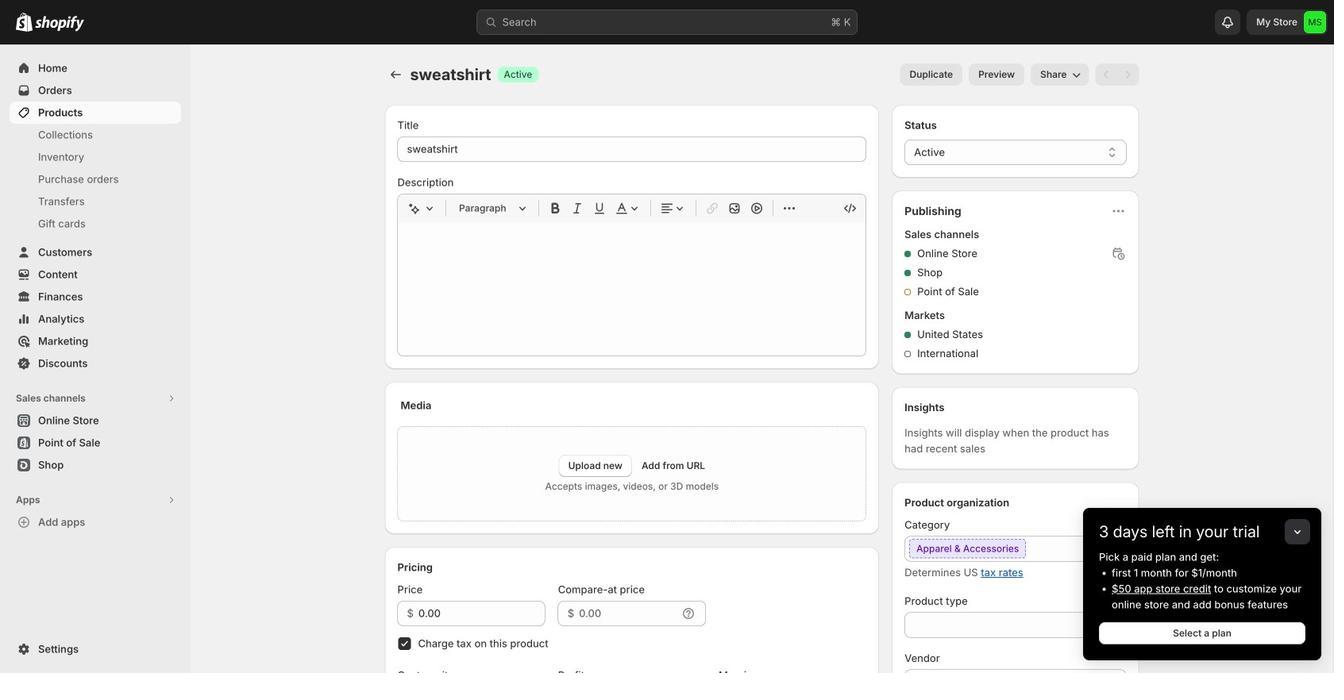 Task type: describe. For each thing, give the bounding box(es) containing it.
  text field
[[579, 602, 678, 627]]



Task type: locate. For each thing, give the bounding box(es) containing it.
next image
[[1121, 67, 1137, 83]]

shopify image
[[16, 13, 33, 32]]

Short sleeve t-shirt text field
[[398, 137, 867, 162]]

my store image
[[1305, 11, 1327, 33]]

previous image
[[1099, 67, 1115, 83]]

  text field
[[419, 602, 546, 627]]

None text field
[[905, 670, 1127, 674]]

shopify image
[[35, 16, 84, 32]]



Task type: vqa. For each thing, say whether or not it's contained in the screenshot.
'K'
no



